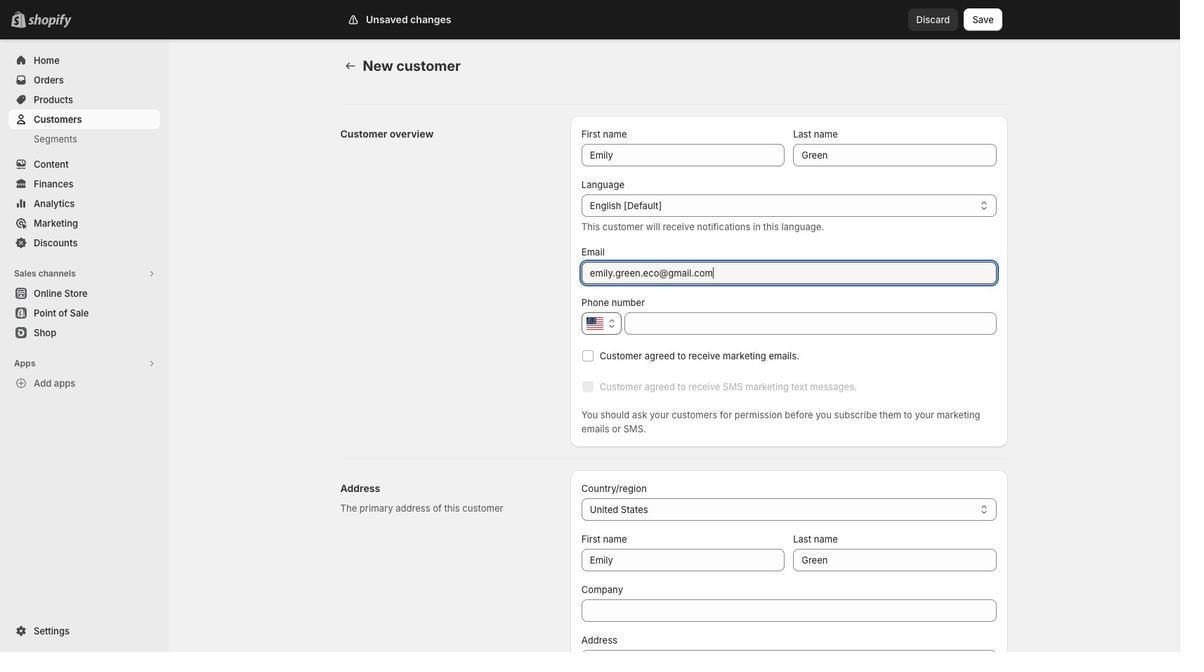 Task type: vqa. For each thing, say whether or not it's contained in the screenshot.
EMAIL FIELD on the top of the page
yes



Task type: describe. For each thing, give the bounding box(es) containing it.
united states (+1) image
[[587, 318, 604, 330]]



Task type: locate. For each thing, give the bounding box(es) containing it.
None email field
[[582, 262, 997, 285]]

None text field
[[794, 144, 997, 167], [582, 550, 785, 572], [582, 600, 997, 623], [604, 651, 997, 653], [794, 144, 997, 167], [582, 550, 785, 572], [582, 600, 997, 623], [604, 651, 997, 653]]

None text field
[[582, 144, 785, 167], [625, 313, 997, 335], [794, 550, 997, 572], [582, 144, 785, 167], [625, 313, 997, 335], [794, 550, 997, 572]]

shopify image
[[31, 14, 74, 28]]



